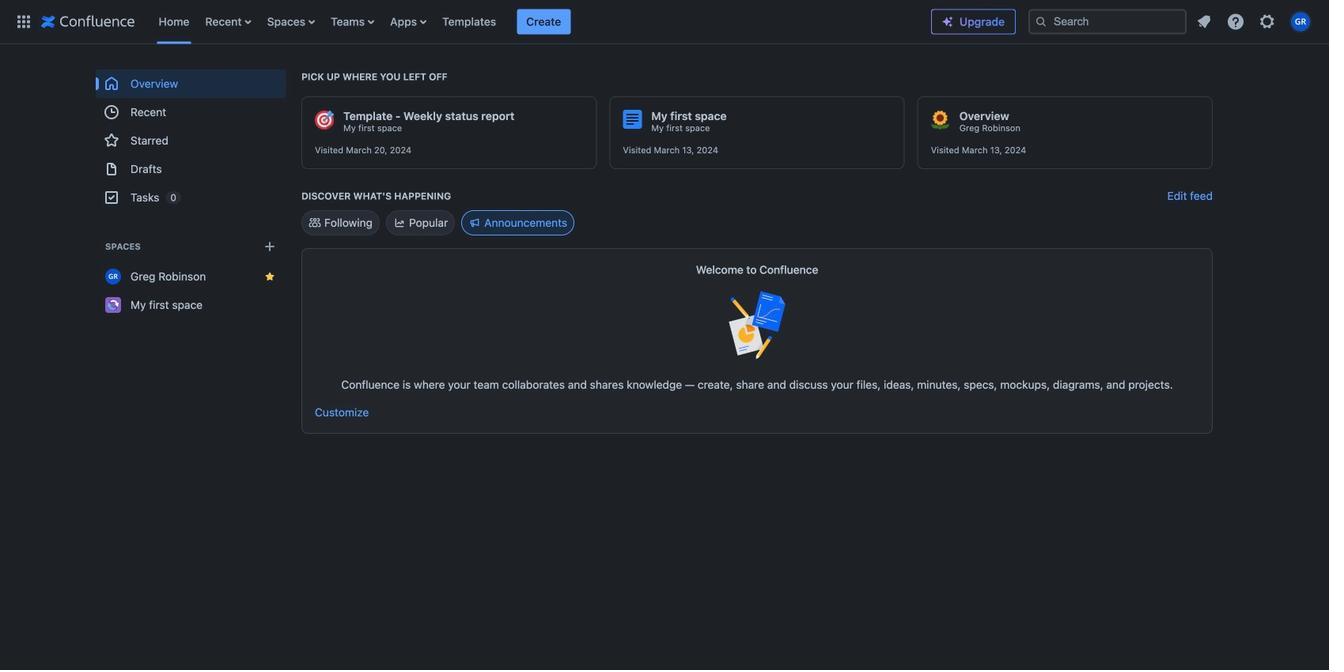 Task type: describe. For each thing, give the bounding box(es) containing it.
list for premium image
[[1190, 8, 1320, 36]]

unstar this space image
[[263, 271, 276, 283]]

search image
[[1035, 15, 1048, 28]]

premium image
[[941, 15, 954, 28]]

appswitcher icon image
[[14, 12, 33, 31]]

list for "appswitcher icon"
[[151, 0, 931, 44]]

:dart: image
[[315, 111, 334, 130]]



Task type: locate. For each thing, give the bounding box(es) containing it.
:dart: image
[[315, 111, 334, 130]]

group
[[96, 70, 286, 212]]

0 horizontal spatial list
[[151, 0, 931, 44]]

list item
[[517, 9, 571, 34]]

notification icon image
[[1195, 12, 1214, 31]]

:sunflower: image
[[931, 111, 950, 130]]

list
[[151, 0, 931, 44], [1190, 8, 1320, 36]]

confluence image
[[41, 12, 135, 31], [41, 12, 135, 31]]

None search field
[[1029, 9, 1187, 34]]

Search field
[[1029, 9, 1187, 34]]

global element
[[9, 0, 931, 44]]

create a space image
[[260, 237, 279, 256]]

help icon image
[[1226, 12, 1245, 31]]

1 horizontal spatial list
[[1190, 8, 1320, 36]]

settings icon image
[[1258, 12, 1277, 31]]

banner
[[0, 0, 1329, 44]]

:sunflower: image
[[931, 111, 950, 130]]

list item inside list
[[517, 9, 571, 34]]



Task type: vqa. For each thing, say whether or not it's contained in the screenshot.
the inside button
no



